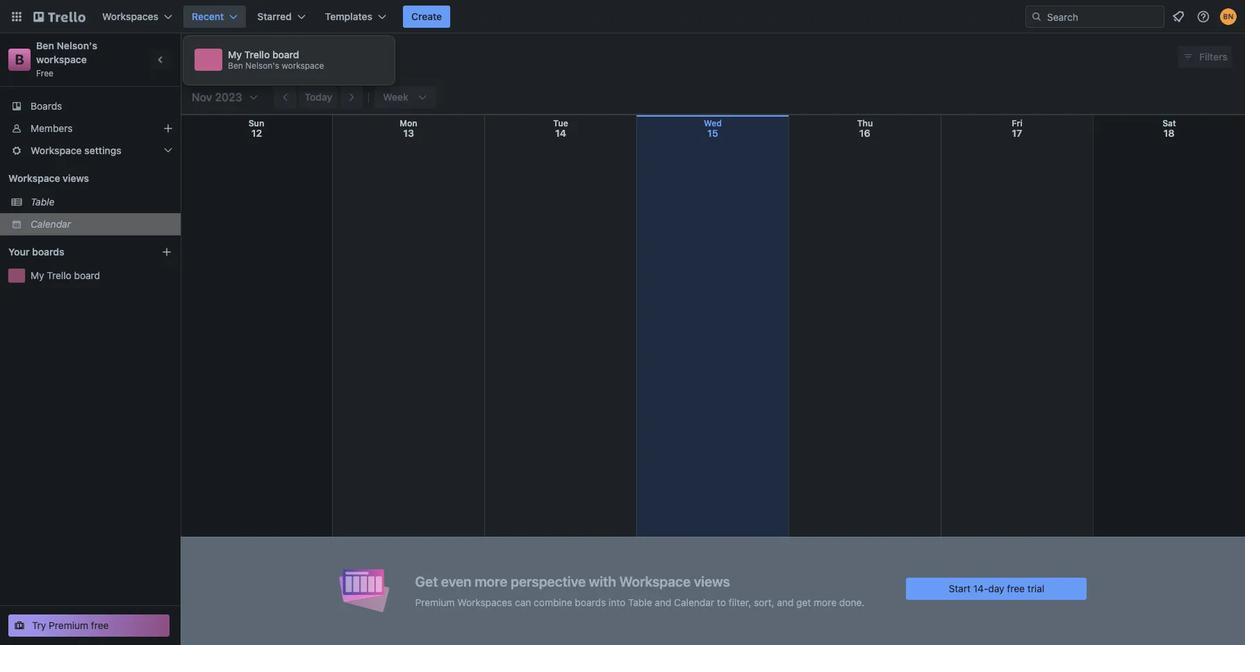 Task type: vqa. For each thing, say whether or not it's contained in the screenshot.
Share BUTTON
no



Task type: describe. For each thing, give the bounding box(es) containing it.
boards
[[31, 100, 62, 112]]

table inside table link
[[31, 196, 55, 208]]

week
[[383, 91, 408, 103]]

trello for my trello board
[[47, 270, 71, 281]]

members
[[31, 122, 73, 134]]

my trello board link
[[31, 269, 172, 283]]

starred button
[[249, 6, 314, 28]]

14-
[[973, 583, 988, 594]]

primary element
[[0, 0, 1245, 33]]

calendar link
[[31, 217, 172, 231]]

search image
[[1031, 11, 1042, 22]]

day
[[988, 583, 1004, 594]]

1 horizontal spatial more
[[814, 597, 837, 608]]

my trello board ben nelson's workspace
[[228, 49, 324, 71]]

workspace settings
[[31, 145, 121, 156]]

sort,
[[754, 597, 774, 608]]

filter,
[[729, 597, 751, 608]]

16
[[859, 127, 871, 139]]

nov 2023 button
[[186, 86, 259, 108]]

2023
[[215, 91, 242, 104]]

workspace for workspace views
[[8, 172, 60, 184]]

can
[[515, 597, 531, 608]]

board for my trello board ben nelson's workspace
[[272, 49, 299, 60]]

workspace settings button
[[0, 140, 181, 162]]

open information menu image
[[1197, 10, 1210, 24]]

create
[[411, 10, 442, 22]]

wed
[[704, 118, 722, 129]]

free inside try premium free button
[[91, 620, 109, 632]]

boards link
[[0, 95, 181, 117]]

b
[[15, 51, 24, 67]]

ben inside ben nelson's workspace free
[[36, 40, 54, 51]]

1 and from the left
[[655, 597, 671, 608]]

Search field
[[1042, 6, 1164, 27]]

filters
[[1199, 51, 1228, 63]]

your boards with 1 items element
[[8, 244, 140, 261]]

my for my trello board ben nelson's workspace
[[228, 49, 242, 60]]

sat
[[1163, 118, 1176, 129]]

with
[[589, 574, 616, 590]]

premium inside try premium free button
[[49, 620, 88, 632]]

perspective
[[511, 574, 586, 590]]

nov 2023
[[192, 91, 242, 104]]

12
[[251, 127, 262, 139]]

get
[[796, 597, 811, 608]]

2 and from the left
[[777, 597, 794, 608]]

members link
[[0, 117, 181, 140]]

try
[[32, 620, 46, 632]]

workspace navigation collapse icon image
[[151, 50, 171, 69]]

recent button
[[183, 6, 246, 28]]

starred
[[257, 10, 292, 22]]

done.
[[839, 597, 865, 608]]

ben nelson's workspace free
[[36, 40, 100, 79]]

today button
[[299, 86, 338, 108]]

0 vertical spatial calendar
[[191, 49, 249, 65]]

my trello board
[[31, 270, 100, 281]]

even
[[441, 574, 471, 590]]

workspaces inside get even more perspective with workspace views premium workspaces can combine boards into table and calendar to filter, sort, and get more done.
[[457, 597, 512, 608]]

0 horizontal spatial calendar
[[31, 218, 71, 230]]

start 14-day free trial
[[949, 583, 1044, 594]]

ben nelson (bennelson96) image
[[1220, 8, 1237, 25]]

sun
[[249, 118, 264, 129]]

your boards
[[8, 246, 64, 258]]

views inside get even more perspective with workspace views premium workspaces can combine boards into table and calendar to filter, sort, and get more done.
[[694, 574, 730, 590]]



Task type: locate. For each thing, give the bounding box(es) containing it.
1 horizontal spatial my
[[228, 49, 242, 60]]

workspace inside the my trello board ben nelson's workspace
[[282, 60, 324, 71]]

templates button
[[317, 6, 395, 28]]

0 vertical spatial boards
[[32, 246, 64, 258]]

boards down the 'with'
[[575, 597, 606, 608]]

1 horizontal spatial boards
[[575, 597, 606, 608]]

0 horizontal spatial ben
[[36, 40, 54, 51]]

0 horizontal spatial free
[[91, 620, 109, 632]]

premium inside get even more perspective with workspace views premium workspaces can combine boards into table and calendar to filter, sort, and get more done.
[[415, 597, 455, 608]]

week button
[[375, 86, 436, 108]]

0 horizontal spatial workspaces
[[102, 10, 158, 22]]

1 horizontal spatial trello
[[244, 49, 270, 60]]

workspace up into
[[619, 574, 691, 590]]

Calendar text field
[[191, 44, 249, 70]]

0 vertical spatial workspace
[[31, 145, 82, 156]]

0 vertical spatial trello
[[244, 49, 270, 60]]

get
[[415, 574, 438, 590]]

1 horizontal spatial ben
[[228, 60, 243, 71]]

tue
[[553, 118, 568, 129]]

1 vertical spatial my
[[31, 270, 44, 281]]

calendar up your boards
[[31, 218, 71, 230]]

trello
[[244, 49, 270, 60], [47, 270, 71, 281]]

0 horizontal spatial premium
[[49, 620, 88, 632]]

0 notifications image
[[1170, 8, 1187, 25]]

boards inside get even more perspective with workspace views premium workspaces can combine boards into table and calendar to filter, sort, and get more done.
[[575, 597, 606, 608]]

1 vertical spatial boards
[[575, 597, 606, 608]]

workspace inside ben nelson's workspace free
[[36, 54, 87, 65]]

nelson's
[[57, 40, 97, 51], [245, 60, 279, 71]]

0 vertical spatial more
[[475, 574, 507, 590]]

mon
[[400, 118, 417, 129]]

1 horizontal spatial table
[[628, 597, 652, 608]]

ben
[[36, 40, 54, 51], [228, 60, 243, 71]]

trello for my trello board ben nelson's workspace
[[244, 49, 270, 60]]

0 horizontal spatial my
[[31, 270, 44, 281]]

free
[[36, 68, 53, 79]]

1 horizontal spatial board
[[272, 49, 299, 60]]

boards
[[32, 246, 64, 258], [575, 597, 606, 608]]

1 vertical spatial workspace
[[8, 172, 60, 184]]

table right into
[[628, 597, 652, 608]]

boards up my trello board
[[32, 246, 64, 258]]

views
[[63, 172, 89, 184], [694, 574, 730, 590]]

table inside get even more perspective with workspace views premium workspaces can combine boards into table and calendar to filter, sort, and get more done.
[[628, 597, 652, 608]]

workspace
[[36, 54, 87, 65], [282, 60, 324, 71]]

0 vertical spatial table
[[31, 196, 55, 208]]

nelson's inside the my trello board ben nelson's workspace
[[245, 60, 279, 71]]

nelson's down starred
[[245, 60, 279, 71]]

calendar left to
[[674, 597, 714, 608]]

trello down starred
[[244, 49, 270, 60]]

trello inside my trello board link
[[47, 270, 71, 281]]

0 horizontal spatial boards
[[32, 246, 64, 258]]

premium
[[415, 597, 455, 608], [49, 620, 88, 632]]

1 horizontal spatial premium
[[415, 597, 455, 608]]

nelson's inside ben nelson's workspace free
[[57, 40, 97, 51]]

0 vertical spatial board
[[272, 49, 299, 60]]

settings
[[84, 145, 121, 156]]

more right get
[[814, 597, 837, 608]]

ben inside the my trello board ben nelson's workspace
[[228, 60, 243, 71]]

ben nelson's workspace link
[[36, 40, 100, 65]]

0 horizontal spatial and
[[655, 597, 671, 608]]

table link
[[31, 195, 172, 209]]

thu
[[857, 118, 873, 129]]

board inside the my trello board ben nelson's workspace
[[272, 49, 299, 60]]

try premium free button
[[8, 615, 170, 637]]

table
[[31, 196, 55, 208], [628, 597, 652, 608]]

board down starred dropdown button
[[272, 49, 299, 60]]

premium down get
[[415, 597, 455, 608]]

views down workspace settings
[[63, 172, 89, 184]]

workspaces button
[[94, 6, 181, 28]]

1 vertical spatial board
[[74, 270, 100, 281]]

calendar down recent popup button
[[191, 49, 249, 65]]

1 vertical spatial views
[[694, 574, 730, 590]]

workspaces up 'workspace navigation collapse icon'
[[102, 10, 158, 22]]

into
[[609, 597, 626, 608]]

15
[[707, 127, 718, 139]]

my
[[228, 49, 242, 60], [31, 270, 44, 281]]

0 horizontal spatial workspace
[[36, 54, 87, 65]]

1 horizontal spatial calendar
[[191, 49, 249, 65]]

b link
[[8, 49, 31, 71]]

0 vertical spatial premium
[[415, 597, 455, 608]]

templates
[[325, 10, 372, 22]]

try premium free
[[32, 620, 109, 632]]

workspace
[[31, 145, 82, 156], [8, 172, 60, 184], [619, 574, 691, 590]]

0 vertical spatial ben
[[36, 40, 54, 51]]

0 horizontal spatial more
[[475, 574, 507, 590]]

workspace views
[[8, 172, 89, 184]]

more right even
[[475, 574, 507, 590]]

trial
[[1028, 583, 1044, 594]]

1 vertical spatial trello
[[47, 270, 71, 281]]

1 vertical spatial calendar
[[31, 218, 71, 230]]

17
[[1012, 127, 1022, 139]]

calendar
[[191, 49, 249, 65], [31, 218, 71, 230], [674, 597, 714, 608]]

1 vertical spatial nelson's
[[245, 60, 279, 71]]

nov
[[192, 91, 212, 104]]

1 vertical spatial free
[[91, 620, 109, 632]]

my inside the my trello board ben nelson's workspace
[[228, 49, 242, 60]]

0 vertical spatial workspaces
[[102, 10, 158, 22]]

1 horizontal spatial views
[[694, 574, 730, 590]]

0 vertical spatial views
[[63, 172, 89, 184]]

workspace up free on the left
[[36, 54, 87, 65]]

back to home image
[[33, 6, 85, 28]]

free
[[1007, 583, 1025, 594], [91, 620, 109, 632]]

get even more perspective with workspace views premium workspaces can combine boards into table and calendar to filter, sort, and get more done.
[[415, 574, 865, 608]]

table down workspace views
[[31, 196, 55, 208]]

ben up 2023
[[228, 60, 243, 71]]

your
[[8, 246, 30, 258]]

workspaces down even
[[457, 597, 512, 608]]

nelson's down 'back to home' image
[[57, 40, 97, 51]]

1 horizontal spatial workspace
[[282, 60, 324, 71]]

0 vertical spatial free
[[1007, 583, 1025, 594]]

2 vertical spatial workspace
[[619, 574, 691, 590]]

workspace down workspace settings
[[8, 172, 60, 184]]

2 vertical spatial calendar
[[674, 597, 714, 608]]

1 horizontal spatial free
[[1007, 583, 1025, 594]]

workspaces
[[102, 10, 158, 22], [457, 597, 512, 608]]

0 horizontal spatial board
[[74, 270, 100, 281]]

views up to
[[694, 574, 730, 590]]

1 vertical spatial ben
[[228, 60, 243, 71]]

workspace inside dropdown button
[[31, 145, 82, 156]]

add board image
[[161, 247, 172, 258]]

my down your boards
[[31, 270, 44, 281]]

14
[[555, 127, 566, 139]]

premium right try
[[49, 620, 88, 632]]

0 horizontal spatial trello
[[47, 270, 71, 281]]

1 vertical spatial more
[[814, 597, 837, 608]]

workspace down members
[[31, 145, 82, 156]]

calendar inside get even more perspective with workspace views premium workspaces can combine boards into table and calendar to filter, sort, and get more done.
[[674, 597, 714, 608]]

trello inside the my trello board ben nelson's workspace
[[244, 49, 270, 60]]

1 horizontal spatial and
[[777, 597, 794, 608]]

2 horizontal spatial calendar
[[674, 597, 714, 608]]

trello down your boards with 1 items element
[[47, 270, 71, 281]]

and
[[655, 597, 671, 608], [777, 597, 794, 608]]

1 vertical spatial table
[[628, 597, 652, 608]]

0 vertical spatial my
[[228, 49, 242, 60]]

0 horizontal spatial table
[[31, 196, 55, 208]]

today
[[305, 91, 332, 103]]

start 14-day free trial link
[[906, 578, 1087, 600]]

filters button
[[1178, 46, 1232, 68]]

0 horizontal spatial nelson's
[[57, 40, 97, 51]]

more
[[475, 574, 507, 590], [814, 597, 837, 608]]

1 vertical spatial workspaces
[[457, 597, 512, 608]]

my down recent popup button
[[228, 49, 242, 60]]

board
[[272, 49, 299, 60], [74, 270, 100, 281]]

free inside start 14-day free trial link
[[1007, 583, 1025, 594]]

recent
[[192, 10, 224, 22]]

workspace for workspace settings
[[31, 145, 82, 156]]

and right into
[[655, 597, 671, 608]]

18
[[1164, 127, 1175, 139]]

1 vertical spatial premium
[[49, 620, 88, 632]]

board inside my trello board link
[[74, 270, 100, 281]]

1 horizontal spatial workspaces
[[457, 597, 512, 608]]

fri
[[1012, 118, 1023, 129]]

workspace up today
[[282, 60, 324, 71]]

combine
[[534, 597, 572, 608]]

workspaces inside popup button
[[102, 10, 158, 22]]

1 horizontal spatial nelson's
[[245, 60, 279, 71]]

workspace inside get even more perspective with workspace views premium workspaces can combine boards into table and calendar to filter, sort, and get more done.
[[619, 574, 691, 590]]

and left get
[[777, 597, 794, 608]]

free right day
[[1007, 583, 1025, 594]]

my for my trello board
[[31, 270, 44, 281]]

board down your boards with 1 items element
[[74, 270, 100, 281]]

create button
[[403, 6, 450, 28]]

13
[[403, 127, 414, 139]]

0 horizontal spatial views
[[63, 172, 89, 184]]

board for my trello board
[[74, 270, 100, 281]]

0 vertical spatial nelson's
[[57, 40, 97, 51]]

free right try
[[91, 620, 109, 632]]

to
[[717, 597, 726, 608]]

start
[[949, 583, 971, 594]]

ben up free on the left
[[36, 40, 54, 51]]



